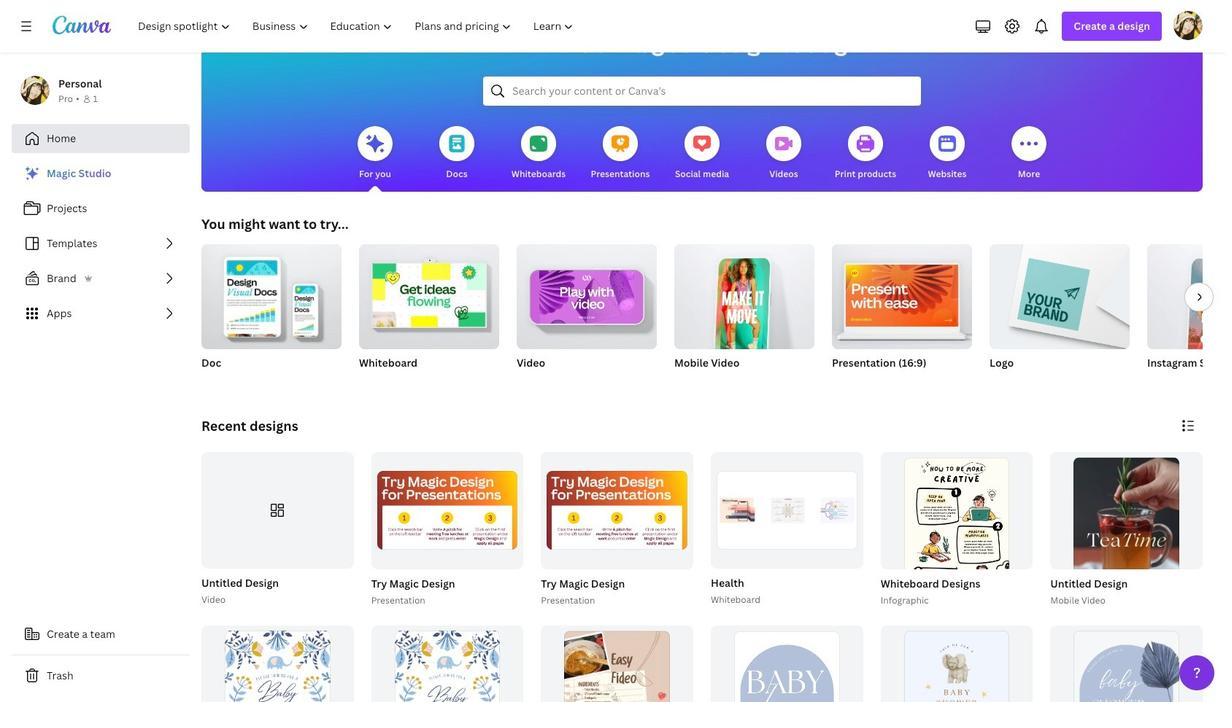 Task type: describe. For each thing, give the bounding box(es) containing it.
top level navigation element
[[128, 12, 586, 41]]

Search search field
[[512, 77, 892, 105]]



Task type: locate. For each thing, give the bounding box(es) containing it.
list
[[12, 159, 190, 328]]

None search field
[[483, 77, 921, 106]]

stephanie aranda image
[[1174, 11, 1203, 40]]

group
[[201, 239, 342, 389], [201, 239, 342, 350], [359, 239, 499, 389], [359, 239, 499, 350], [517, 239, 657, 389], [517, 239, 657, 350], [674, 239, 815, 389], [674, 239, 815, 358], [832, 239, 972, 389], [832, 239, 972, 350], [990, 239, 1130, 389], [990, 239, 1130, 350], [1147, 245, 1226, 389], [1147, 245, 1226, 350], [199, 453, 354, 608], [201, 453, 354, 570], [368, 453, 524, 608], [371, 453, 524, 570], [538, 453, 693, 608], [541, 453, 693, 570], [708, 453, 863, 608], [711, 453, 863, 570], [878, 453, 1033, 703], [1048, 453, 1203, 646], [201, 626, 354, 703], [371, 626, 524, 703], [541, 626, 693, 703], [711, 626, 863, 703]]



Task type: vqa. For each thing, say whether or not it's contained in the screenshot.
the Flyer (Portrait 8.5 × 11 in)
no



